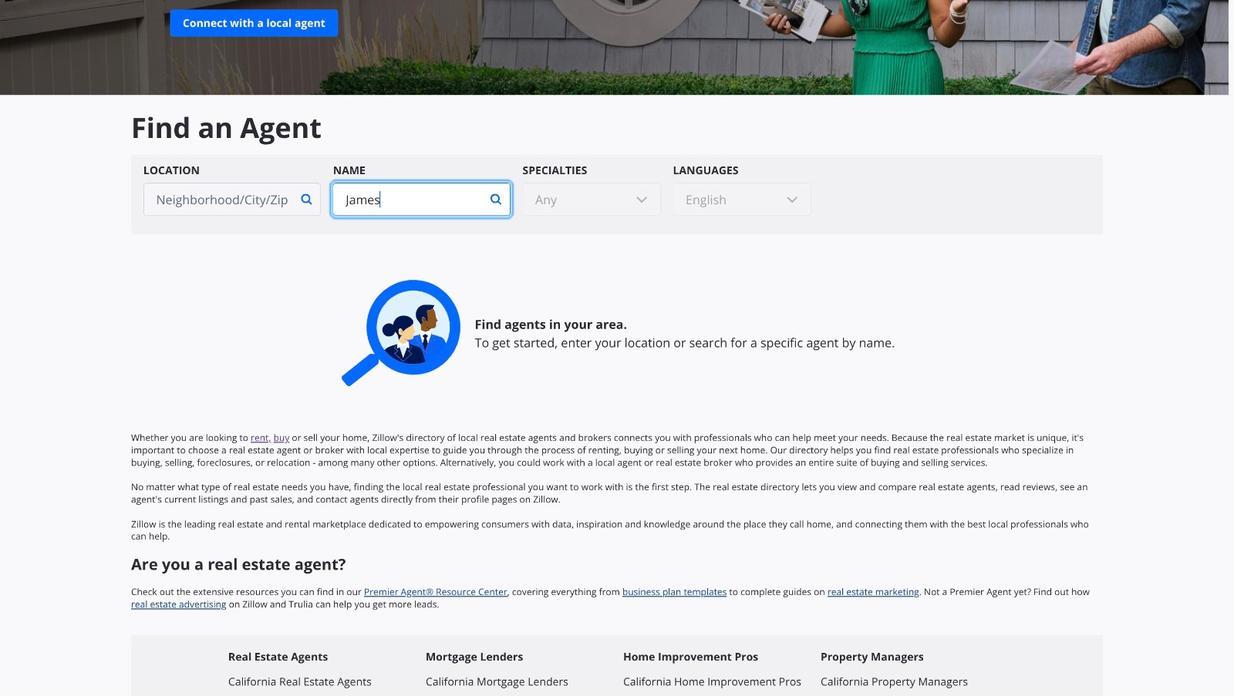 Task type: locate. For each thing, give the bounding box(es) containing it.
None search field
[[131, 155, 1103, 235]]



Task type: vqa. For each thing, say whether or not it's contained in the screenshot.
'filters' element
no



Task type: describe. For each thing, give the bounding box(es) containing it.
Neighborhood/City/Zip text field
[[143, 183, 293, 216]]

Agent Name text field
[[333, 183, 482, 216]]



